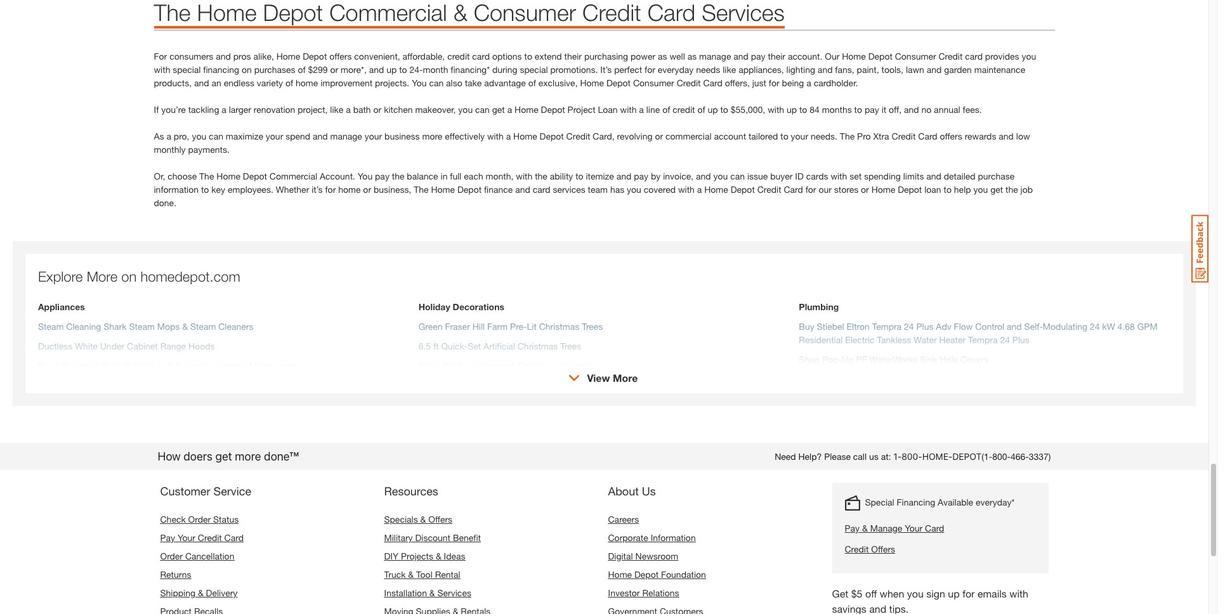 Task type: describe. For each thing, give the bounding box(es) containing it.
green fraser hill farm pre-lit christmas trees link
[[418, 321, 603, 332]]

and right lawn
[[927, 64, 942, 75]]

alike,
[[253, 51, 274, 62]]

of left $299
[[298, 64, 306, 75]]

shop pop-up pf waterworks sink hole covers link
[[799, 354, 989, 365]]

2 their from the left
[[768, 51, 785, 62]]

feedback link image
[[1191, 214, 1209, 283]]

home up fans,
[[842, 51, 866, 62]]

depot up investor relations link
[[634, 569, 659, 580]]

or, choose the home depot commercial account. you pay the balance in full each month, with the ability to itemize and pay by invoice, and you can issue buyer id cards with set spending limits and detailed purchase information to key employees. whether it's for home or business, the home depot finance and card services team has you covered with a home depot credit card for our stores or home depot loan to help you get the job done.
[[154, 171, 1033, 208]]

depot down the exclusive,
[[541, 104, 565, 115]]

or down set
[[861, 184, 869, 195]]

card inside or, choose the home depot commercial account. you pay the balance in full each month, with the ability to itemize and pay by invoice, and you can issue buyer id cards with set spending limits and detailed purchase information to key employees. whether it's for home or business, the home depot finance and card services team has you covered with a home depot credit card for our stores or home depot loan to help you get the job done.
[[533, 184, 550, 195]]

0 vertical spatial plus
[[916, 321, 933, 332]]

and left no
[[904, 104, 919, 115]]

digital
[[608, 551, 633, 561]]

for right it's on the top left
[[325, 184, 336, 195]]

home down digital
[[608, 569, 632, 580]]

microwaves
[[249, 360, 297, 371]]

and right the invoice,
[[696, 171, 711, 181]]

specials & offers
[[384, 514, 452, 525]]

paint,
[[857, 64, 879, 75]]

2 horizontal spatial 24
[[1090, 321, 1100, 332]]

employees.
[[228, 184, 273, 195]]

1 vertical spatial outdoor
[[418, 386, 454, 397]]

maintenance
[[974, 64, 1025, 75]]

our
[[825, 51, 840, 62]]

0 vertical spatial trees
[[582, 321, 603, 332]]

no
[[921, 104, 931, 115]]

with inside as a pro, you can maximize your spend and manage your business more effectively with a home depot credit card, revolving or commercial account tailored to your needs. the pro xtra credit card offers rewards and low monthly payments.
[[487, 131, 504, 142]]

home-
[[922, 451, 952, 462]]

white
[[75, 341, 98, 351]]

at:
[[881, 451, 891, 462]]

more for explore
[[87, 268, 117, 285]]

1 special from the left
[[173, 64, 201, 75]]

you right has
[[627, 184, 641, 195]]

the inside as a pro, you can maximize your spend and manage your business more effectively with a home depot credit card, revolving or commercial account tailored to your needs. the pro xtra credit card offers rewards and low monthly payments.
[[840, 131, 855, 142]]

range
[[160, 341, 186, 351]]

pay up business,
[[375, 171, 389, 181]]

for left 'our'
[[805, 184, 816, 195]]

control
[[975, 321, 1004, 332]]

with down the invoice,
[[678, 184, 695, 195]]

2 horizontal spatial card
[[965, 51, 983, 62]]

ductless white under cabinet range hoods link
[[38, 341, 215, 351]]

on inside for consumers and pros alike, home depot offers convenient, affordable, credit card options to extend their purchasing power as well as manage and pay their account. our home depot consumer credit card provides you with special financing on purchases of $299 or more*, and up to 24-month financing* during special promotions. it's perfect for everyday needs like appliances, lighting and fans, paint, tools, lawn and garden maintenance products, and an endless variety of home improvement projects. you can also take advantage of exclusive, home depot consumer credit card offers, just for being a cardholder.
[[242, 64, 252, 75]]

set
[[850, 171, 862, 181]]

you inside or, choose the home depot commercial account. you pay the balance in full each month, with the ability to itemize and pay by invoice, and you can issue buyer id cards with set spending limits and detailed purchase information to key employees. whether it's for home or business, the home depot finance and card services team has you covered with a home depot credit card for our stores or home depot loan to help you get the job done.
[[358, 171, 373, 181]]

to up services
[[576, 171, 583, 181]]

pay & manage your card link
[[845, 522, 1015, 535]]

0 horizontal spatial tempra
[[872, 321, 902, 332]]

credit right xtra
[[892, 131, 916, 142]]

you inside get $5 off when you sign up for emails with savings and tips.
[[907, 587, 924, 600]]

card inside for consumers and pros alike, home depot offers convenient, affordable, credit card options to extend their purchasing power as well as manage and pay their account. our home depot consumer credit card provides you with special financing on purchases of $299 or more*, and up to 24-month financing* during special promotions. it's perfect for everyday needs like appliances, lighting and fans, paint, tools, lawn and garden maintenance products, and an endless variety of home improvement projects. you can also take advantage of exclusive, home depot consumer credit card offers, just for being a cardholder.
[[703, 77, 722, 88]]

diy projects & ideas
[[384, 551, 465, 561]]

0 horizontal spatial the
[[392, 171, 404, 181]]

or left business,
[[363, 184, 371, 195]]

discount
[[415, 532, 450, 543]]

up inside get $5 off when you sign up for emails with savings and tips.
[[948, 587, 960, 600]]

of left the exclusive,
[[528, 77, 536, 88]]

offers inside credit offers link
[[871, 544, 895, 555]]

home down spending at the top of the page
[[871, 184, 895, 195]]

home down it's
[[580, 77, 604, 88]]

with right $55,000,
[[768, 104, 784, 115]]

investor relations
[[608, 587, 679, 598]]

newsroom
[[635, 551, 678, 561]]

tailored
[[749, 131, 778, 142]]

0 horizontal spatial get
[[215, 450, 232, 463]]

shipping & delivery
[[160, 587, 238, 598]]

card up credit offers link
[[925, 523, 944, 534]]

0 vertical spatial offers
[[428, 514, 452, 525]]

credit inside for consumers and pros alike, home depot offers convenient, affordable, credit card options to extend their purchasing power as well as manage and pay their account. our home depot consumer credit card provides you with special financing on purchases of $299 or more*, and up to 24-month financing* during special promotions. it's perfect for everyday needs like appliances, lighting and fans, paint, tools, lawn and garden maintenance products, and an endless variety of home improvement projects. you can also take advantage of exclusive, home depot consumer credit card offers, just for being a cardholder.
[[447, 51, 470, 62]]

and left low
[[999, 131, 1014, 142]]

card inside or, choose the home depot commercial account. you pay the balance in full each month, with the ability to itemize and pay by invoice, and you can issue buyer id cards with set spending limits and detailed purchase information to key employees. whether it's for home or business, the home depot finance and card services team has you covered with a home depot credit card for our stores or home depot loan to help you get the job done.
[[784, 184, 803, 195]]

holiday
[[418, 301, 450, 312]]

& right "mops"
[[182, 321, 188, 332]]

card inside as a pro, you can maximize your spend and manage your business more effectively with a home depot credit card, revolving or commercial account tailored to your needs. the pro xtra credit card offers rewards and low monthly payments.
[[918, 131, 937, 142]]

manage inside for consumers and pros alike, home depot offers convenient, affordable, credit card options to extend their purchasing power as well as manage and pay their account. our home depot consumer credit card provides you with special financing on purchases of $299 or more*, and up to 24-month financing* during special promotions. it's perfect for everyday needs like appliances, lighting and fans, paint, tools, lawn and garden maintenance products, and an endless variety of home improvement projects. you can also take advantage of exclusive, home depot consumer credit card offers, just for being a cardholder.
[[699, 51, 731, 62]]

living
[[456, 386, 481, 397]]

shop for shop outdoor (covered) christmas wreaths
[[418, 360, 440, 371]]

more for view
[[613, 372, 638, 384]]

1 vertical spatial like
[[330, 104, 343, 115]]

finance
[[484, 184, 513, 195]]

if you're tackling a larger renovation project, like a bath or kitchen makeover, you can get a home depot project loan with a line of credit of up to $55,000, with up to 84 months to pay it off, and no annual fees.
[[154, 104, 982, 115]]

home up key
[[217, 171, 240, 181]]

need
[[775, 451, 796, 462]]

a left larger
[[222, 104, 226, 115]]

up up the account on the top right
[[708, 104, 718, 115]]

pay your credit card
[[160, 532, 244, 543]]

pay left by
[[634, 171, 648, 181]]

credit down pay & manage your card
[[845, 544, 869, 555]]

1 horizontal spatial consumer
[[895, 51, 936, 62]]

under
[[100, 341, 124, 351]]

check order status link
[[160, 514, 239, 525]]

depot down the each
[[457, 184, 482, 195]]

cards
[[806, 171, 828, 181]]

manage inside as a pro, you can maximize your spend and manage your business more effectively with a home depot credit card, revolving or commercial account tailored to your needs. the pro xtra credit card offers rewards and low monthly payments.
[[330, 131, 362, 142]]

how doers get more done™
[[158, 450, 299, 463]]

it
[[882, 104, 886, 115]]

credit up "garden"
[[939, 51, 963, 62]]

project,
[[298, 104, 328, 115]]

a right as
[[167, 131, 171, 142]]

to left 84
[[799, 104, 807, 115]]

2 vertical spatial the
[[414, 184, 429, 195]]

get
[[832, 587, 848, 600]]

up
[[842, 354, 854, 365]]

maximize
[[226, 131, 263, 142]]

$299
[[308, 64, 328, 75]]

to left key
[[201, 184, 209, 195]]

or right bath
[[373, 104, 381, 115]]

for down power
[[645, 64, 655, 75]]

sign
[[926, 587, 945, 600]]

advantage
[[484, 77, 526, 88]]

to left 24-
[[399, 64, 407, 75]]

credit down everyday at the right
[[677, 77, 701, 88]]

home up purchases
[[276, 51, 300, 62]]

or inside as a pro, you can maximize your spend and manage your business more effectively with a home depot credit card, revolving or commercial account tailored to your needs. the pro xtra credit card offers rewards and low monthly payments.
[[655, 131, 663, 142]]

4.68
[[1118, 321, 1135, 332]]

pro,
[[174, 131, 189, 142]]

stores
[[834, 184, 858, 195]]

you right help
[[973, 184, 988, 195]]

during
[[492, 64, 517, 75]]

months
[[822, 104, 852, 115]]

for right the just
[[769, 77, 779, 88]]

1 vertical spatial tempra
[[968, 334, 998, 345]]

to left the left
[[147, 360, 155, 371]]

exclusive,
[[538, 77, 578, 88]]

to right months
[[854, 104, 862, 115]]

6.5 ft quick-set artificial christmas trees
[[418, 341, 581, 351]]

a inside for consumers and pros alike, home depot offers convenient, affordable, credit card options to extend their purchasing power as well as manage and pay their account. our home depot consumer credit card provides you with special financing on purchases of $299 or more*, and up to 24-month financing* during special promotions. it's perfect for everyday needs like appliances, lighting and fans, paint, tools, lawn and garden maintenance products, and an endless variety of home improvement projects. you can also take advantage of exclusive, home depot consumer credit card offers, just for being a cardholder.
[[806, 77, 811, 88]]

credit left card, at the top of page
[[566, 131, 590, 142]]

returns link
[[160, 569, 191, 580]]

depot down the issue
[[731, 184, 755, 195]]

whether
[[276, 184, 309, 195]]

depot down perfect
[[606, 77, 631, 88]]

artificial
[[483, 341, 515, 351]]

right
[[124, 360, 144, 371]]

0 horizontal spatial more
[[235, 450, 261, 463]]

provides
[[985, 51, 1019, 62]]

and up appliances,
[[734, 51, 749, 62]]

pay left it
[[865, 104, 879, 115]]

you left the issue
[[713, 171, 728, 181]]

hill
[[472, 321, 485, 332]]

offers,
[[725, 77, 750, 88]]

1 vertical spatial trees
[[560, 341, 581, 351]]

and up has
[[616, 171, 631, 181]]

when
[[880, 587, 904, 600]]

investor relations link
[[608, 587, 679, 598]]

up left 84
[[787, 104, 797, 115]]

offers inside for consumers and pros alike, home depot offers convenient, affordable, credit card options to extend their purchasing power as well as manage and pay their account. our home depot consumer credit card provides you with special financing on purchases of $299 or more*, and up to 24-month financing* during special promotions. it's perfect for everyday needs like appliances, lighting and fans, paint, tools, lawn and garden maintenance products, and an endless variety of home improvement projects. you can also take advantage of exclusive, home depot consumer credit card offers, just for being a cardholder.
[[329, 51, 352, 62]]

pay & manage your card
[[845, 523, 944, 534]]

truck
[[384, 569, 406, 580]]

buy stiebel eltron tempra 24 plus adv flow control and self-modulating 24 kw 4.68 gpm residential electric tankless water heater tempra 24 plus link
[[799, 321, 1158, 345]]

and inside buy stiebel eltron tempra 24 plus adv flow control and self-modulating 24 kw 4.68 gpm residential electric tankless water heater tempra 24 plus
[[1007, 321, 1022, 332]]

holiday decorations
[[418, 301, 504, 312]]

issue
[[747, 171, 768, 181]]

and down the convenient, on the top of page
[[369, 64, 384, 75]]

corporate information
[[608, 532, 696, 543]]

shop for shop pop-up pf waterworks sink hole covers
[[799, 354, 820, 365]]

& for shipping & delivery
[[198, 587, 203, 598]]

relations
[[642, 587, 679, 598]]

ductless
[[38, 341, 72, 351]]

1 horizontal spatial order
[[188, 514, 211, 525]]

to left $55,000,
[[720, 104, 728, 115]]

each
[[464, 171, 483, 181]]

id
[[795, 171, 804, 181]]

hole
[[940, 354, 958, 365]]

projects.
[[375, 77, 409, 88]]

to right loan
[[944, 184, 952, 195]]

1 their from the left
[[564, 51, 582, 62]]

0 vertical spatial outdoor
[[442, 360, 475, 371]]

home down in
[[431, 184, 455, 195]]

variety
[[257, 77, 283, 88]]

credit up cancellation at the left of page
[[198, 532, 222, 543]]

1 vertical spatial credit
[[673, 104, 695, 115]]

cleaners
[[218, 321, 253, 332]]

of right variety
[[285, 77, 293, 88]]

call
[[853, 451, 867, 462]]

us
[[869, 451, 878, 462]]

just
[[752, 77, 766, 88]]

& for installation & services
[[429, 587, 435, 598]]

and up loan
[[926, 171, 941, 181]]

with right month,
[[516, 171, 532, 181]]

diy
[[384, 551, 398, 561]]

and right finance
[[515, 184, 530, 195]]

lighting
[[786, 64, 815, 75]]

you up effectively at the top
[[458, 104, 473, 115]]

can inside or, choose the home depot commercial account. you pay the balance in full each month, with the ability to itemize and pay by invoice, and you can issue buyer id cards with set spending limits and detailed purchase information to key employees. whether it's for home or business, the home depot finance and card services team has you covered with a home depot credit card for our stores or home depot loan to help you get the job done.
[[730, 171, 745, 181]]

to left extend at left
[[524, 51, 532, 62]]

account.
[[320, 171, 355, 181]]

and down our
[[818, 64, 833, 75]]

1 horizontal spatial get
[[492, 104, 505, 115]]

consumers
[[169, 51, 213, 62]]

and left an
[[194, 77, 209, 88]]

card,
[[593, 131, 614, 142]]

a inside or, choose the home depot commercial account. you pay the balance in full each month, with the ability to itemize and pay by invoice, and you can issue buyer id cards with set spending limits and detailed purchase information to key employees. whether it's for home or business, the home depot finance and card services team has you covered with a home depot credit card for our stores or home depot loan to help you get the job done.
[[697, 184, 702, 195]]

2 special from the left
[[520, 64, 548, 75]]

3 steam from the left
[[190, 321, 216, 332]]

limits
[[903, 171, 924, 181]]

digital newsroom
[[608, 551, 678, 561]]

affordable,
[[403, 51, 445, 62]]

credit offers link
[[845, 542, 1015, 556]]



Task type: vqa. For each thing, say whether or not it's contained in the screenshot.
'team'
yes



Task type: locate. For each thing, give the bounding box(es) containing it.
1 vertical spatial consumer
[[633, 77, 674, 88]]

resources
[[384, 484, 438, 498]]

0 horizontal spatial home
[[296, 77, 318, 88]]

you
[[412, 77, 427, 88], [358, 171, 373, 181]]

home
[[276, 51, 300, 62], [842, 51, 866, 62], [580, 77, 604, 88], [515, 104, 538, 115], [513, 131, 537, 142], [217, 171, 240, 181], [431, 184, 455, 195], [704, 184, 728, 195], [871, 184, 895, 195], [608, 569, 632, 580]]

you inside as a pro, you can maximize your spend and manage your business more effectively with a home depot credit card, revolving or commercial account tailored to your needs. the pro xtra credit card offers rewards and low monthly payments.
[[192, 131, 206, 142]]

2 horizontal spatial steam
[[190, 321, 216, 332]]

pay up appliances,
[[751, 51, 765, 62]]

2 steam from the left
[[129, 321, 155, 332]]

kitchen
[[384, 104, 413, 115]]

a
[[806, 77, 811, 88], [222, 104, 226, 115], [346, 104, 351, 115], [507, 104, 512, 115], [639, 104, 644, 115], [167, 131, 171, 142], [506, 131, 511, 142], [697, 184, 702, 195]]

0 vertical spatial offers
[[329, 51, 352, 62]]

0 horizontal spatial their
[[564, 51, 582, 62]]

line
[[646, 104, 660, 115]]

special
[[173, 64, 201, 75], [520, 64, 548, 75]]

their up promotions.
[[564, 51, 582, 62]]

as
[[154, 131, 164, 142]]

1 horizontal spatial tempra
[[968, 334, 998, 345]]

tips.
[[889, 603, 909, 614]]

steel
[[101, 360, 121, 371]]

0 horizontal spatial offers
[[428, 514, 452, 525]]

0 horizontal spatial as
[[658, 51, 667, 62]]

0 horizontal spatial special
[[173, 64, 201, 75]]

need help? please call us at: 1-800-home-depot (1-800-466-3337)
[[775, 451, 1051, 462]]

and right spend
[[313, 131, 328, 142]]

manage
[[699, 51, 731, 62], [330, 131, 362, 142]]

offers inside as a pro, you can maximize your spend and manage your business more effectively with a home depot credit card, revolving or commercial account tailored to your needs. the pro xtra credit card offers rewards and low monthly payments.
[[940, 131, 962, 142]]

0 horizontal spatial steam
[[38, 321, 64, 332]]

1 vertical spatial offers
[[871, 544, 895, 555]]

stainless
[[63, 360, 99, 371]]

shop outdoor (covered) christmas wreaths
[[418, 360, 593, 371]]

of right "line"
[[662, 104, 670, 115]]

more link image
[[568, 374, 580, 381]]

1 horizontal spatial like
[[723, 64, 736, 75]]

for inside get $5 off when you sign up for emails with savings and tips.
[[963, 587, 975, 600]]

0 vertical spatial consumer
[[895, 51, 936, 62]]

2 as from the left
[[687, 51, 697, 62]]

please
[[824, 451, 851, 462]]

24-
[[410, 64, 423, 75]]

1 vertical spatial offers
[[940, 131, 962, 142]]

1 horizontal spatial offers
[[871, 544, 895, 555]]

depot down "if you're tackling a larger renovation project, like a bath or kitchen makeover, you can get a home depot project loan with a line of credit of up to $55,000, with up to 84 months to pay it off, and no annual fees."
[[540, 131, 564, 142]]

sink
[[920, 354, 937, 365]]

shop down the residential
[[799, 354, 820, 365]]

1-
[[893, 451, 902, 462]]

emails
[[978, 587, 1007, 600]]

like right project, at the top left
[[330, 104, 343, 115]]

purchase
[[978, 171, 1015, 181]]

0 horizontal spatial 800-
[[902, 451, 922, 462]]

1 your from the left
[[266, 131, 283, 142]]

credit down the issue
[[757, 184, 781, 195]]

1 vertical spatial get
[[990, 184, 1003, 195]]

to right tailored
[[780, 131, 788, 142]]

& for pay & manage your card
[[862, 523, 868, 534]]

home down advantage
[[515, 104, 538, 115]]

0 vertical spatial on
[[242, 64, 252, 75]]

offers up the more*,
[[329, 51, 352, 62]]

1 vertical spatial on
[[121, 268, 137, 285]]

0 horizontal spatial pay
[[160, 532, 175, 543]]

1 horizontal spatial as
[[687, 51, 697, 62]]

order cancellation
[[160, 551, 234, 561]]

tackling
[[188, 104, 219, 115]]

with inside get $5 off when you sign up for emails with savings and tips.
[[1009, 587, 1028, 600]]

can up payments.
[[209, 131, 223, 142]]

a left bath
[[346, 104, 351, 115]]

with inside for consumers and pros alike, home depot offers convenient, affordable, credit card options to extend their purchasing power as well as manage and pay their account. our home depot consumer credit card provides you with special financing on purchases of $299 or more*, and up to 24-month financing* during special promotions. it's perfect for everyday needs like appliances, lighting and fans, paint, tools, lawn and garden maintenance products, and an endless variety of home improvement projects. you can also take advantage of exclusive, home depot consumer credit card offers, just for being a cardholder.
[[154, 64, 170, 75]]

get inside or, choose the home depot commercial account. you pay the balance in full each month, with the ability to itemize and pay by invoice, and you can issue buyer id cards with set spending limits and detailed purchase information to key employees. whether it's for home or business, the home depot finance and card services team has you covered with a home depot credit card for our stores or home depot loan to help you get the job done.
[[990, 184, 1003, 195]]

purchasing
[[584, 51, 628, 62]]

corporate information link
[[608, 532, 696, 543]]

more
[[422, 131, 442, 142], [235, 450, 261, 463]]

special down consumers
[[173, 64, 201, 75]]

0 horizontal spatial like
[[330, 104, 343, 115]]

with right emails
[[1009, 587, 1028, 600]]

your left spend
[[266, 131, 283, 142]]

and up financing at the top of the page
[[216, 51, 231, 62]]

0 horizontal spatial plus
[[916, 321, 933, 332]]

& for truck & tool rental
[[408, 569, 414, 580]]

2 horizontal spatial your
[[791, 131, 808, 142]]

their up appliances,
[[768, 51, 785, 62]]

offers down the manage
[[871, 544, 895, 555]]

consumer
[[895, 51, 936, 62], [633, 77, 674, 88]]

(covered)
[[477, 360, 516, 371]]

depot up tools,
[[868, 51, 893, 62]]

if
[[154, 104, 159, 115]]

information
[[154, 184, 199, 195]]

ideas
[[444, 551, 465, 561]]

buy
[[799, 321, 814, 332]]

specials
[[384, 514, 418, 525]]

1 horizontal spatial 24
[[1000, 334, 1010, 345]]

0 horizontal spatial trees
[[560, 341, 581, 351]]

2 your from the left
[[365, 131, 382, 142]]

home inside or, choose the home depot commercial account. you pay the balance in full each month, with the ability to itemize and pay by invoice, and you can issue buyer id cards with set spending limits and detailed purchase information to key employees. whether it's for home or business, the home depot finance and card services team has you covered with a home depot credit card for our stores or home depot loan to help you get the job done.
[[338, 184, 361, 195]]

offers down annual
[[940, 131, 962, 142]]

get $5 off when you sign up for emails with savings and tips.
[[832, 587, 1028, 614]]

depot inside as a pro, you can maximize your spend and manage your business more effectively with a home depot credit card, revolving or commercial account tailored to your needs. the pro xtra credit card offers rewards and low monthly payments.
[[540, 131, 564, 142]]

financing
[[203, 64, 239, 75]]

1 horizontal spatial plus
[[1012, 334, 1030, 345]]

0 vertical spatial you
[[412, 77, 427, 88]]

1 horizontal spatial the
[[535, 171, 547, 181]]

rental
[[435, 569, 460, 580]]

customer
[[160, 484, 210, 498]]

1 horizontal spatial manage
[[699, 51, 731, 62]]

pay for pay your credit card
[[160, 532, 175, 543]]

credit up financing* on the left of the page
[[447, 51, 470, 62]]

0 horizontal spatial order
[[160, 551, 183, 561]]

pay down check
[[160, 532, 175, 543]]

cardholder.
[[814, 77, 858, 88]]

more down makeover,
[[422, 131, 442, 142]]

manage down bath
[[330, 131, 362, 142]]

24 left kw
[[1090, 321, 1100, 332]]

of
[[298, 64, 306, 75], [285, 77, 293, 88], [528, 77, 536, 88], [662, 104, 670, 115], [697, 104, 705, 115]]

steam cleaning shark steam mops & steam cleaners link
[[38, 321, 253, 332]]

1 horizontal spatial card
[[533, 184, 550, 195]]

pay inside for consumers and pros alike, home depot offers convenient, affordable, credit card options to extend their purchasing power as well as manage and pay their account. our home depot consumer credit card provides you with special financing on purchases of $299 or more*, and up to 24-month financing* during special promotions. it's perfect for everyday needs like appliances, lighting and fans, paint, tools, lawn and garden maintenance products, and an endless variety of home improvement projects. you can also take advantage of exclusive, home depot consumer credit card offers, just for being a cardholder.
[[751, 51, 765, 62]]

& left the manage
[[862, 523, 868, 534]]

card down the needs
[[703, 77, 722, 88]]

0 horizontal spatial the
[[199, 171, 214, 181]]

1 horizontal spatial offers
[[940, 131, 962, 142]]

can inside as a pro, you can maximize your spend and manage your business more effectively with a home depot credit card, revolving or commercial account tailored to your needs. the pro xtra credit card offers rewards and low monthly payments.
[[209, 131, 223, 142]]

you're
[[161, 104, 186, 115]]

your left business
[[365, 131, 382, 142]]

the up key
[[199, 171, 214, 181]]

month,
[[486, 171, 514, 181]]

1 as from the left
[[658, 51, 667, 62]]

2 vertical spatial get
[[215, 450, 232, 463]]

shop outdoor (covered) christmas wreaths link
[[418, 360, 593, 371]]

0 vertical spatial the
[[840, 131, 855, 142]]

0 horizontal spatial more
[[87, 268, 117, 285]]

1 horizontal spatial you
[[412, 77, 427, 88]]

or inside for consumers and pros alike, home depot offers convenient, affordable, credit card options to extend their purchasing power as well as manage and pay their account. our home depot consumer credit card provides you with special financing on purchases of $299 or more*, and up to 24-month financing* during special promotions. it's perfect for everyday needs like appliances, lighting and fans, paint, tools, lawn and garden maintenance products, and an endless variety of home improvement projects. you can also take advantage of exclusive, home depot consumer credit card offers, just for being a cardholder.
[[330, 64, 338, 75]]

depot
[[303, 51, 327, 62], [868, 51, 893, 62], [606, 77, 631, 88], [541, 104, 565, 115], [540, 131, 564, 142], [243, 171, 267, 181], [457, 184, 482, 195], [731, 184, 755, 195], [898, 184, 922, 195], [634, 569, 659, 580]]

1 horizontal spatial on
[[242, 64, 252, 75]]

home up month,
[[513, 131, 537, 142]]

special
[[865, 497, 894, 508]]

1 horizontal spatial their
[[768, 51, 785, 62]]

to
[[524, 51, 532, 62], [399, 64, 407, 75], [720, 104, 728, 115], [799, 104, 807, 115], [854, 104, 862, 115], [780, 131, 788, 142], [576, 171, 583, 181], [201, 184, 209, 195], [944, 184, 952, 195], [147, 360, 155, 371]]

you left sign
[[907, 587, 924, 600]]

your left needs.
[[791, 131, 808, 142]]

card down status
[[224, 532, 244, 543]]

being
[[782, 77, 804, 88]]

manage up the needs
[[699, 51, 731, 62]]

pay inside pay & manage your card link
[[845, 523, 860, 534]]

0 horizontal spatial consumer
[[633, 77, 674, 88]]

doers
[[183, 450, 212, 463]]

you right account.
[[358, 171, 373, 181]]

0 vertical spatial credit
[[447, 51, 470, 62]]

christmas
[[539, 321, 579, 332], [518, 341, 558, 351], [518, 360, 558, 371]]

more inside as a pro, you can maximize your spend and manage your business more effectively with a home depot credit card, revolving or commercial account tailored to your needs. the pro xtra credit card offers rewards and low monthly payments.
[[422, 131, 442, 142]]

a left "line"
[[639, 104, 644, 115]]

to inside as a pro, you can maximize your spend and manage your business more effectively with a home depot credit card, revolving or commercial account tailored to your needs. the pro xtra credit card offers rewards and low monthly payments.
[[780, 131, 788, 142]]

get
[[492, 104, 505, 115], [990, 184, 1003, 195], [215, 450, 232, 463]]

shop down 6.5
[[418, 360, 440, 371]]

466-
[[1011, 451, 1029, 462]]

key
[[211, 184, 225, 195]]

get down purchase
[[990, 184, 1003, 195]]

the left pro
[[840, 131, 855, 142]]

1 horizontal spatial your
[[365, 131, 382, 142]]

0 vertical spatial manage
[[699, 51, 731, 62]]

0 vertical spatial home
[[296, 77, 318, 88]]

savings
[[832, 603, 866, 614]]

can inside for consumers and pros alike, home depot offers convenient, affordable, credit card options to extend their purchasing power as well as manage and pay their account. our home depot consumer credit card provides you with special financing on purchases of $299 or more*, and up to 24-month financing* during special promotions. it's perfect for everyday needs like appliances, lighting and fans, paint, tools, lawn and garden maintenance products, and an endless variety of home improvement projects. you can also take advantage of exclusive, home depot consumer credit card offers, just for being a cardholder.
[[429, 77, 444, 88]]

home inside as a pro, you can maximize your spend and manage your business more effectively with a home depot credit card, revolving or commercial account tailored to your needs. the pro xtra credit card offers rewards and low monthly payments.
[[513, 131, 537, 142]]

depot up $299
[[303, 51, 327, 62]]

2 horizontal spatial the
[[1006, 184, 1018, 195]]

on down pros
[[242, 64, 252, 75]]

by
[[651, 171, 661, 181]]

decorations
[[453, 301, 504, 312]]

1 horizontal spatial trees
[[582, 321, 603, 332]]

christmas down lit
[[518, 341, 558, 351]]

steam up ductless
[[38, 321, 64, 332]]

0 vertical spatial more
[[422, 131, 442, 142]]

0 vertical spatial order
[[188, 514, 211, 525]]

careers link
[[608, 514, 639, 525]]

ductless white under cabinet range hoods
[[38, 341, 215, 351]]

a down advantage
[[507, 104, 512, 115]]

1 horizontal spatial shop
[[799, 354, 820, 365]]

home down account.
[[338, 184, 361, 195]]

credit up commercial
[[673, 104, 695, 115]]

monthly
[[154, 144, 186, 155]]

a down lighting
[[806, 77, 811, 88]]

0 horizontal spatial offers
[[329, 51, 352, 62]]

pay your credit card link
[[160, 532, 244, 543]]

pf
[[856, 354, 867, 365]]

1 horizontal spatial steam
[[129, 321, 155, 332]]

1 vertical spatial christmas
[[518, 341, 558, 351]]

you inside for consumers and pros alike, home depot offers convenient, affordable, credit card options to extend their purchasing power as well as manage and pay their account. our home depot consumer credit card provides you with special financing on purchases of $299 or more*, and up to 24-month financing* during special promotions. it's perfect for everyday needs like appliances, lighting and fans, paint, tools, lawn and garden maintenance products, and an endless variety of home improvement projects. you can also take advantage of exclusive, home depot consumer credit card offers, just for being a cardholder.
[[1022, 51, 1036, 62]]

home down the account on the top right
[[704, 184, 728, 195]]

& left ideas
[[436, 551, 441, 561]]

2 vertical spatial christmas
[[518, 360, 558, 371]]

0 horizontal spatial card
[[472, 51, 490, 62]]

0 vertical spatial christmas
[[539, 321, 579, 332]]

0 horizontal spatial credit
[[447, 51, 470, 62]]

more right explore
[[87, 268, 117, 285]]

0 vertical spatial tempra
[[872, 321, 902, 332]]

spend
[[286, 131, 310, 142]]

home inside for consumers and pros alike, home depot offers convenient, affordable, credit card options to extend their purchasing power as well as manage and pay their account. our home depot consumer credit card provides you with special financing on purchases of $299 or more*, and up to 24-month financing* during special promotions. it's perfect for everyday needs like appliances, lighting and fans, paint, tools, lawn and garden maintenance products, and an endless variety of home improvement projects. you can also take advantage of exclusive, home depot consumer credit card offers, just for being a cardholder.
[[296, 77, 318, 88]]

a up month,
[[506, 131, 511, 142]]

on up shark
[[121, 268, 137, 285]]

0 vertical spatial like
[[723, 64, 736, 75]]

home depot foundation link
[[608, 569, 706, 580]]

explore
[[38, 268, 83, 285]]

1 vertical spatial manage
[[330, 131, 362, 142]]

of up commercial
[[697, 104, 705, 115]]

electric
[[845, 334, 875, 345]]

as left the "well" at the right top of the page
[[658, 51, 667, 62]]

24 down control
[[1000, 334, 1010, 345]]

your down financing
[[905, 523, 923, 534]]

balance
[[407, 171, 438, 181]]

2 800- from the left
[[992, 451, 1011, 462]]

& inside pay & manage your card link
[[862, 523, 868, 534]]

& for specials & offers
[[420, 514, 426, 525]]

0 horizontal spatial you
[[358, 171, 373, 181]]

the up business,
[[392, 171, 404, 181]]

0 horizontal spatial shop
[[418, 360, 440, 371]]

depot up employees.
[[243, 171, 267, 181]]

up inside for consumers and pros alike, home depot offers convenient, affordable, credit card options to extend their purchasing power as well as manage and pay their account. our home depot consumer credit card provides you with special financing on purchases of $299 or more*, and up to 24-month financing* during special promotions. it's perfect for everyday needs like appliances, lighting and fans, paint, tools, lawn and garden maintenance products, and an endless variety of home improvement projects. you can also take advantage of exclusive, home depot consumer credit card offers, just for being a cardholder.
[[386, 64, 397, 75]]

0 vertical spatial get
[[492, 104, 505, 115]]

your
[[266, 131, 283, 142], [365, 131, 382, 142], [791, 131, 808, 142]]

installation & services link
[[384, 587, 471, 598]]

also
[[446, 77, 462, 88]]

pre-
[[510, 321, 527, 332]]

1 horizontal spatial more
[[422, 131, 442, 142]]

with up stores
[[831, 171, 847, 181]]

1 vertical spatial more
[[613, 372, 638, 384]]

for left emails
[[963, 587, 975, 600]]

convenient,
[[354, 51, 400, 62]]

0 vertical spatial more
[[87, 268, 117, 285]]

outdoor down quick-
[[442, 360, 475, 371]]

like up the offers,
[[723, 64, 736, 75]]

1 horizontal spatial home
[[338, 184, 361, 195]]

account.
[[788, 51, 822, 62]]

shop pop-up pf waterworks sink hole covers
[[799, 354, 989, 365]]

1 horizontal spatial pay
[[845, 523, 860, 534]]

you inside for consumers and pros alike, home depot offers convenient, affordable, credit card options to extend their purchasing power as well as manage and pay their account. our home depot consumer credit card provides you with special financing on purchases of $299 or more*, and up to 24-month financing* during special promotions. it's perfect for everyday needs like appliances, lighting and fans, paint, tools, lawn and garden maintenance products, and an endless variety of home improvement projects. you can also take advantage of exclusive, home depot consumer credit card offers, just for being a cardholder.
[[412, 77, 427, 88]]

1 vertical spatial order
[[160, 551, 183, 561]]

card down no
[[918, 131, 937, 142]]

1 horizontal spatial special
[[520, 64, 548, 75]]

power
[[631, 51, 655, 62]]

0 horizontal spatial 24
[[904, 321, 914, 332]]

outdoor living
[[418, 386, 481, 397]]

pay for pay & manage your card
[[845, 523, 860, 534]]

wreaths
[[561, 360, 593, 371]]

with right effectively at the top
[[487, 131, 504, 142]]

& up military discount benefit link
[[420, 514, 426, 525]]

you
[[1022, 51, 1036, 62], [458, 104, 473, 115], [192, 131, 206, 142], [713, 171, 728, 181], [627, 184, 641, 195], [973, 184, 988, 195], [907, 587, 924, 600]]

3 your from the left
[[791, 131, 808, 142]]

1 vertical spatial the
[[199, 171, 214, 181]]

0 horizontal spatial on
[[121, 268, 137, 285]]

1 vertical spatial plus
[[1012, 334, 1030, 345]]

& down the tool
[[429, 587, 435, 598]]

0 horizontal spatial your
[[178, 532, 195, 543]]

like inside for consumers and pros alike, home depot offers convenient, affordable, credit card options to extend their purchasing power as well as manage and pay their account. our home depot consumer credit card provides you with special financing on purchases of $299 or more*, and up to 24-month financing* during special promotions. it's perfect for everyday needs like appliances, lighting and fans, paint, tools, lawn and garden maintenance products, and an endless variety of home improvement projects. you can also take advantage of exclusive, home depot consumer credit card offers, just for being a cardholder.
[[723, 64, 736, 75]]

1 horizontal spatial more
[[613, 372, 638, 384]]

1 800- from the left
[[902, 451, 922, 462]]

1 horizontal spatial 800-
[[992, 451, 1011, 462]]

depot down limits
[[898, 184, 922, 195]]

2 horizontal spatial the
[[840, 131, 855, 142]]

cabinet
[[127, 341, 158, 351]]

as right the "well" at the right top of the page
[[687, 51, 697, 62]]

2 horizontal spatial get
[[990, 184, 1003, 195]]

can down take
[[475, 104, 490, 115]]

1 horizontal spatial your
[[905, 523, 923, 534]]

special financing available everyday*
[[865, 497, 1015, 508]]

promotions.
[[550, 64, 598, 75]]

or right $299
[[330, 64, 338, 75]]

investor
[[608, 587, 640, 598]]

outdoor
[[442, 360, 475, 371], [418, 386, 454, 397]]

0 horizontal spatial your
[[266, 131, 283, 142]]

and inside get $5 off when you sign up for emails with savings and tips.
[[869, 603, 886, 614]]

1 vertical spatial you
[[358, 171, 373, 181]]

credit inside or, choose the home depot commercial account. you pay the balance in full each month, with the ability to itemize and pay by invoice, and you can issue buyer id cards with set spending limits and detailed purchase information to key employees. whether it's for home or business, the home depot finance and card services team has you covered with a home depot credit card for our stores or home depot loan to help you get the job done.
[[757, 184, 781, 195]]

your inside pay & manage your card link
[[905, 523, 923, 534]]

1 steam from the left
[[38, 321, 64, 332]]

with right loan
[[620, 104, 637, 115]]



